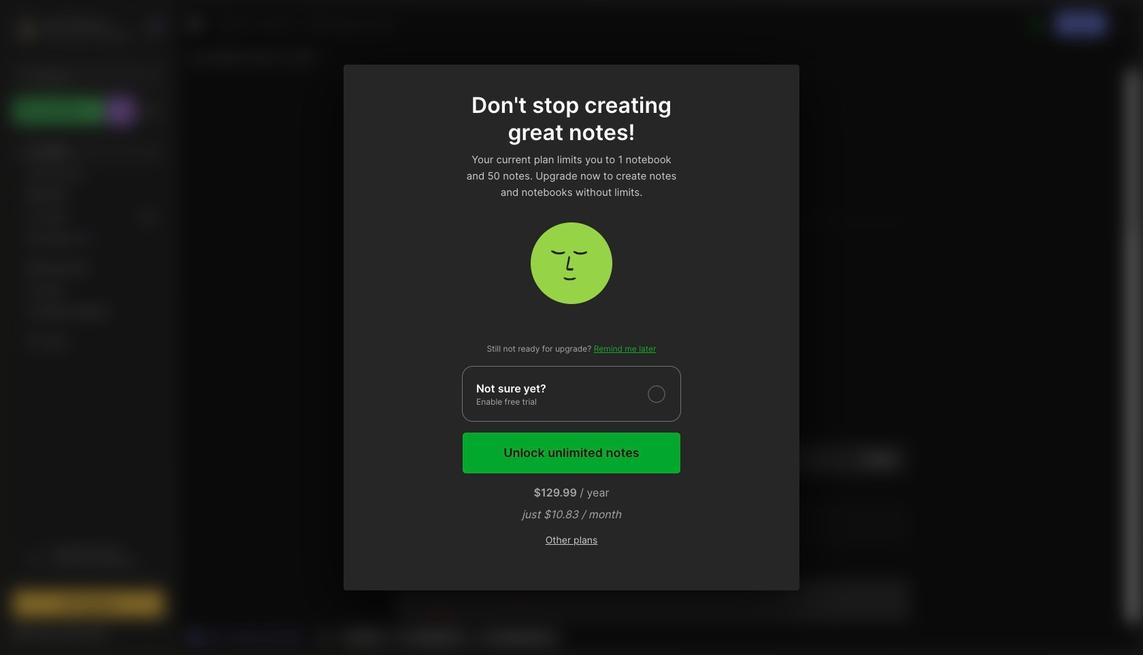 Task type: describe. For each thing, give the bounding box(es) containing it.
main element
[[0, 0, 177, 655]]

tree inside the main 'element'
[[5, 133, 172, 526]]

expand note image
[[187, 16, 203, 32]]

Search text field
[[37, 69, 152, 82]]

happy face illustration image
[[531, 223, 612, 304]]

expand tags image
[[18, 286, 26, 295]]

expand notebooks image
[[18, 265, 26, 273]]



Task type: locate. For each thing, give the bounding box(es) containing it.
add tag image
[[316, 629, 332, 645]]

none search field inside the main 'element'
[[37, 67, 152, 84]]

None search field
[[37, 67, 152, 84]]

dialog
[[344, 65, 800, 591]]

note window element
[[177, 4, 1139, 651]]

None checkbox
[[462, 366, 681, 422]]

Note Editor text field
[[178, 70, 1138, 623]]

tree
[[5, 133, 172, 526]]



Task type: vqa. For each thing, say whether or not it's contained in the screenshot.
content
no



